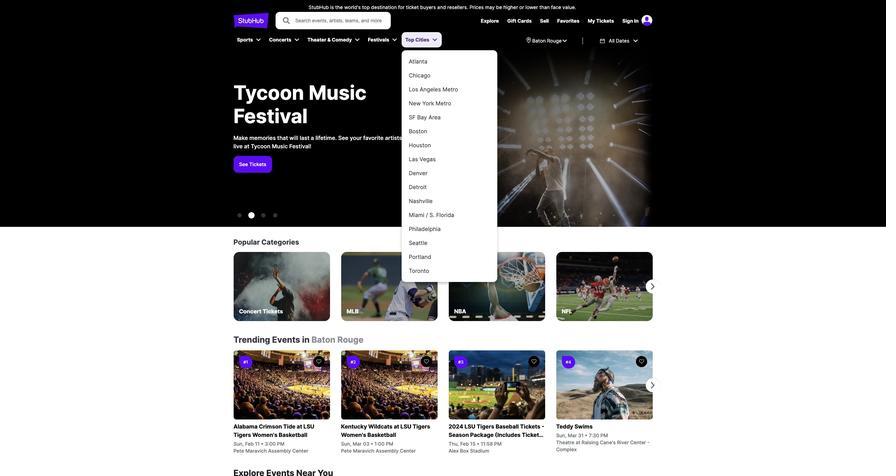 Task type: locate. For each thing, give the bounding box(es) containing it.
mar left 31
[[568, 433, 577, 439]]

- left teddy
[[542, 423, 544, 430]]

0 horizontal spatial music
[[272, 143, 288, 150]]

sun,
[[556, 433, 567, 439], [234, 441, 244, 447], [341, 441, 351, 447]]

/
[[426, 212, 428, 219]]

- inside 2024 lsu tigers baseball tickets - season package (includes tickets for all home games)
[[542, 423, 544, 430]]

1 horizontal spatial for
[[449, 440, 457, 447]]

tickets right my on the right of the page
[[596, 18, 614, 24]]

2 lsu from the left
[[401, 423, 412, 430]]

• right 31
[[585, 433, 588, 439]]

1 vertical spatial -
[[648, 440, 650, 446]]

• right 11
[[261, 441, 264, 447]]

0 vertical spatial mar
[[568, 433, 577, 439]]

my tickets link
[[588, 18, 614, 24]]

1 pete from the left
[[234, 448, 244, 454]]

0 vertical spatial tycoon
[[234, 81, 304, 105]]

1 horizontal spatial -
[[648, 440, 650, 446]]

•
[[585, 433, 588, 439], [261, 441, 264, 447], [371, 441, 373, 447], [477, 441, 480, 447]]

explore
[[481, 18, 499, 24]]

1 vertical spatial mar
[[353, 441, 362, 447]]

tickets inside button
[[249, 161, 266, 167]]

2 horizontal spatial sun,
[[556, 433, 567, 439]]

ticket
[[406, 4, 419, 10]]

#1
[[243, 360, 248, 365]]

1 horizontal spatial women's
[[341, 432, 366, 439]]

value.
[[563, 4, 576, 10]]

0 vertical spatial -
[[542, 423, 544, 430]]

see inside see tickets button
[[239, 161, 248, 167]]

complex
[[556, 447, 577, 453]]

see
[[338, 135, 349, 142], [239, 161, 248, 167]]

- right river
[[648, 440, 650, 446]]

1 lsu from the left
[[304, 423, 314, 430]]

0 horizontal spatial lsu
[[304, 423, 314, 430]]

home
[[465, 440, 481, 447]]

0 horizontal spatial feb
[[245, 441, 254, 447]]

1 horizontal spatial see
[[338, 135, 349, 142]]

mlb link
[[341, 252, 438, 321]]

the
[[335, 4, 343, 10]]

destination
[[371, 4, 397, 10]]

resellers.
[[447, 4, 468, 10]]

pm right 3:00
[[277, 441, 285, 447]]

feb left 11
[[245, 441, 254, 447]]

0 vertical spatial music
[[309, 81, 367, 105]]

1 horizontal spatial center
[[400, 448, 416, 454]]

1 horizontal spatial mar
[[568, 433, 577, 439]]

events
[[272, 335, 300, 345]]

that
[[277, 135, 288, 142]]

1 horizontal spatial music
[[309, 81, 367, 105]]

pete down kentucky
[[341, 448, 352, 454]]

1 vertical spatial music
[[272, 143, 288, 150]]

tigers down alabama
[[234, 432, 251, 439]]

see tickets
[[239, 161, 266, 167]]

2 pete from the left
[[341, 448, 352, 454]]

see tickets link
[[234, 156, 408, 173]]

assembly down 1:00 at the bottom of page
[[376, 448, 399, 454]]

1 vertical spatial tycoon
[[251, 143, 271, 150]]

for left ticket
[[398, 4, 405, 10]]

center inside alabama crimson tide  at lsu tigers women's basketball sun, feb 11 • 3:00 pm pete maravich assembly center
[[292, 448, 308, 454]]

face
[[551, 4, 561, 10]]

women's
[[252, 432, 278, 439], [341, 432, 366, 439]]

seattle link
[[406, 235, 493, 251]]

1 horizontal spatial feb
[[460, 441, 469, 447]]

sign in link
[[623, 18, 639, 24]]

toronto link
[[406, 263, 493, 279]]

center inside the teddy swims sun, mar 31 • 7:30 pm theatre at raising cane's river center - complex
[[630, 440, 646, 446]]

houston link
[[406, 137, 493, 153]]

sun, up theatre
[[556, 433, 567, 439]]

0 horizontal spatial pete
[[234, 448, 244, 454]]

see down live
[[239, 161, 248, 167]]

women's down crimson
[[252, 432, 278, 439]]

2 horizontal spatial lsu
[[465, 423, 476, 430]]

at down 31
[[576, 440, 581, 446]]

1 vertical spatial metro
[[436, 100, 451, 107]]

is
[[330, 4, 334, 10]]

tickets right baseball
[[520, 423, 541, 430]]

stubhub image
[[234, 12, 268, 29]]

atlanta link
[[406, 53, 493, 70]]

maravich down 11
[[245, 448, 267, 454]]

maravich inside kentucky wildcats  at lsu tigers women's basketball sun, mar 03 • 1:00 pm pete maravich assembly center
[[353, 448, 375, 454]]

alabama crimson tide  at lsu tigers women's basketball sun, feb 11 • 3:00 pm pete maravich assembly center
[[234, 423, 314, 454]]

0 horizontal spatial tigers
[[234, 432, 251, 439]]

0 horizontal spatial -
[[542, 423, 544, 430]]

tickets down 'memories' at the top of the page
[[249, 161, 266, 167]]

your
[[350, 135, 362, 142]]

pm right 11:58
[[494, 441, 502, 447]]

pm inside alabama crimson tide  at lsu tigers women's basketball sun, feb 11 • 3:00 pm pete maravich assembly center
[[277, 441, 285, 447]]

tigers up package
[[477, 423, 494, 430]]

at right tide
[[297, 423, 302, 430]]

music inside make memories that will last a lifetime. see your favorite artists live at tycoon music festival!
[[272, 143, 288, 150]]

portland
[[409, 254, 431, 261]]

metro right york
[[436, 100, 451, 107]]

2 basketball from the left
[[368, 432, 396, 439]]

popular categories
[[234, 238, 299, 247]]

0 horizontal spatial sun,
[[234, 441, 244, 447]]

pm inside thu, feb 15 • 11:58 pm alex box stadium
[[494, 441, 502, 447]]

pm up cane's at the bottom right of page
[[601, 433, 608, 439]]

at inside the teddy swims sun, mar 31 • 7:30 pm theatre at raising cane's river center - complex
[[576, 440, 581, 446]]

assembly inside alabama crimson tide  at lsu tigers women's basketball sun, feb 11 • 3:00 pm pete maravich assembly center
[[268, 448, 291, 454]]

for inside 2024 lsu tigers baseball tickets - season package (includes tickets for all home games)
[[449, 440, 457, 447]]

all dates
[[609, 38, 630, 44]]

#3
[[458, 360, 464, 365]]

sun, down kentucky
[[341, 441, 351, 447]]

festival!
[[289, 143, 311, 150]]

1 horizontal spatial assembly
[[376, 448, 399, 454]]

3 - tom segura image
[[273, 213, 277, 218]]

see inside make memories that will last a lifetime. see your favorite artists live at tycoon music festival!
[[338, 135, 349, 142]]

2 - jonas brothers image
[[261, 213, 265, 218]]

0 vertical spatial metro
[[443, 86, 458, 93]]

at right wildcats
[[394, 423, 399, 430]]

in
[[302, 335, 310, 345]]

kentucky wildcats  at lsu tigers women's basketball sun, mar 03 • 1:00 pm pete maravich assembly center
[[341, 423, 430, 454]]

0 horizontal spatial center
[[292, 448, 308, 454]]

0 horizontal spatial assembly
[[268, 448, 291, 454]]

sun, inside kentucky wildcats  at lsu tigers women's basketball sun, mar 03 • 1:00 pm pete maravich assembly center
[[341, 441, 351, 447]]

0 horizontal spatial women's
[[252, 432, 278, 439]]

new
[[409, 100, 421, 107]]

03
[[363, 441, 369, 447]]

1 feb from the left
[[245, 441, 254, 447]]

lsu right wildcats
[[401, 423, 412, 430]]

2 maravich from the left
[[353, 448, 375, 454]]

11
[[255, 441, 260, 447]]

2 women's from the left
[[341, 432, 366, 439]]

1 horizontal spatial sun,
[[341, 441, 351, 447]]

top cities
[[405, 37, 429, 43]]

wildcats
[[368, 423, 393, 430]]

tickets inside 'link'
[[263, 308, 283, 315]]

tickets
[[596, 18, 614, 24], [249, 161, 266, 167], [263, 308, 283, 315], [520, 423, 541, 430], [522, 432, 542, 439]]

• inside kentucky wildcats  at lsu tigers women's basketball sun, mar 03 • 1:00 pm pete maravich assembly center
[[371, 441, 373, 447]]

women's down kentucky
[[341, 432, 366, 439]]

basketball down wildcats
[[368, 432, 396, 439]]

sun, inside the teddy swims sun, mar 31 • 7:30 pm theatre at raising cane's river center - complex
[[556, 433, 567, 439]]

houston
[[409, 142, 431, 149]]

0 horizontal spatial maravich
[[245, 448, 267, 454]]

center inside kentucky wildcats  at lsu tigers women's basketball sun, mar 03 • 1:00 pm pete maravich assembly center
[[400, 448, 416, 454]]

feb inside thu, feb 15 • 11:58 pm alex box stadium
[[460, 441, 469, 447]]

favorites link
[[557, 18, 580, 24]]

basketball
[[279, 432, 307, 439], [368, 432, 396, 439]]

0 vertical spatial see
[[338, 135, 349, 142]]

lsu up season
[[465, 423, 476, 430]]

metro up new york metro link
[[443, 86, 458, 93]]

lsu right tide
[[304, 423, 314, 430]]

tide
[[283, 423, 296, 430]]

for up alex
[[449, 440, 457, 447]]

las vegas link
[[406, 151, 493, 167]]

1 horizontal spatial maravich
[[353, 448, 375, 454]]

sports link
[[234, 32, 256, 48]]

gift cards
[[507, 18, 532, 24]]

baton rouge
[[532, 38, 562, 44]]

seattle
[[409, 240, 428, 247]]

tigers inside alabama crimson tide  at lsu tigers women's basketball sun, feb 11 • 3:00 pm pete maravich assembly center
[[234, 432, 251, 439]]

15
[[470, 441, 476, 447]]

• right 15
[[477, 441, 480, 447]]

bay
[[417, 114, 427, 121]]

assembly
[[268, 448, 291, 454], [376, 448, 399, 454]]

tigers inside kentucky wildcats  at lsu tigers women's basketball sun, mar 03 • 1:00 pm pete maravich assembly center
[[413, 423, 430, 430]]

1 horizontal spatial tigers
[[413, 423, 430, 430]]

lsu inside alabama crimson tide  at lsu tigers women's basketball sun, feb 11 • 3:00 pm pete maravich assembly center
[[304, 423, 314, 430]]

2 assembly from the left
[[376, 448, 399, 454]]

2 horizontal spatial center
[[630, 440, 646, 446]]

1 assembly from the left
[[268, 448, 291, 454]]

feb up box
[[460, 441, 469, 447]]

pete down alabama
[[234, 448, 244, 454]]

world's
[[344, 4, 361, 10]]

1 horizontal spatial pete
[[341, 448, 352, 454]]

sell link
[[540, 18, 549, 24]]

tickets right 'concert'
[[263, 308, 283, 315]]

-
[[542, 423, 544, 430], [648, 440, 650, 446]]

concerts link
[[266, 32, 294, 48]]

theater & comedy
[[308, 37, 352, 43]]

2 horizontal spatial tigers
[[477, 423, 494, 430]]

pm
[[601, 433, 608, 439], [277, 441, 285, 447], [386, 441, 393, 447], [494, 441, 502, 447]]

miami
[[409, 212, 425, 219]]

1 women's from the left
[[252, 432, 278, 439]]

women's inside kentucky wildcats  at lsu tigers women's basketball sun, mar 03 • 1:00 pm pete maravich assembly center
[[341, 432, 366, 439]]

maravich down 03
[[353, 448, 375, 454]]

gift
[[507, 18, 516, 24]]

assembly down 3:00
[[268, 448, 291, 454]]

metro for los angeles metro
[[443, 86, 458, 93]]

1 vertical spatial see
[[239, 161, 248, 167]]

for
[[398, 4, 405, 10], [449, 440, 457, 447]]

see left "your"
[[338, 135, 349, 142]]

sun, down alabama
[[234, 441, 244, 447]]

1 basketball from the left
[[279, 432, 307, 439]]

pm right 1:00 at the bottom of page
[[386, 441, 393, 447]]

pete
[[234, 448, 244, 454], [341, 448, 352, 454]]

2 feb from the left
[[460, 441, 469, 447]]

my
[[588, 18, 595, 24]]

categories
[[262, 238, 299, 247]]

dates
[[616, 38, 630, 44]]

3 lsu from the left
[[465, 423, 476, 430]]

mar left 03
[[353, 441, 362, 447]]

0 horizontal spatial see
[[239, 161, 248, 167]]

0 horizontal spatial basketball
[[279, 432, 307, 439]]

• right 03
[[371, 441, 373, 447]]

1 horizontal spatial lsu
[[401, 423, 412, 430]]

1 maravich from the left
[[245, 448, 267, 454]]

festivals link
[[365, 32, 392, 48]]

7:30
[[589, 433, 599, 439]]

sell
[[540, 18, 549, 24]]

0 horizontal spatial for
[[398, 4, 405, 10]]

cards
[[518, 18, 532, 24]]

1 horizontal spatial basketball
[[368, 432, 396, 439]]

(includes
[[495, 432, 521, 439]]

concert tickets link
[[234, 252, 330, 321]]

tigers left 2024
[[413, 423, 430, 430]]

1 vertical spatial for
[[449, 440, 457, 447]]

basketball down tide
[[279, 432, 307, 439]]

- inside the teddy swims sun, mar 31 • 7:30 pm theatre at raising cane's river center - complex
[[648, 440, 650, 446]]

at right live
[[244, 143, 249, 150]]

0 horizontal spatial mar
[[353, 441, 362, 447]]



Task type: describe. For each thing, give the bounding box(es) containing it.
mlb
[[347, 308, 359, 315]]

pete inside kentucky wildcats  at lsu tigers women's basketball sun, mar 03 • 1:00 pm pete maravich assembly center
[[341, 448, 352, 454]]

prices
[[470, 4, 484, 10]]

• inside the teddy swims sun, mar 31 • 7:30 pm theatre at raising cane's river center - complex
[[585, 433, 588, 439]]

top
[[362, 4, 370, 10]]

feb inside alabama crimson tide  at lsu tigers women's basketball sun, feb 11 • 3:00 pm pete maravich assembly center
[[245, 441, 254, 447]]

or
[[520, 4, 524, 10]]

pete inside alabama crimson tide  at lsu tigers women's basketball sun, feb 11 • 3:00 pm pete maravich assembly center
[[234, 448, 244, 454]]

mar inside kentucky wildcats  at lsu tigers women's basketball sun, mar 03 • 1:00 pm pete maravich assembly center
[[353, 441, 362, 447]]

chicago link
[[406, 67, 493, 84]]

at inside alabama crimson tide  at lsu tigers women's basketball sun, feb 11 • 3:00 pm pete maravich assembly center
[[297, 423, 302, 430]]

0 vertical spatial for
[[398, 4, 405, 10]]

all
[[609, 38, 615, 44]]

1:00
[[375, 441, 385, 447]]

teddy swims sun, mar 31 • 7:30 pm theatre at raising cane's river center - complex
[[556, 423, 650, 453]]

music inside tycoon music festival
[[309, 81, 367, 105]]

denver
[[409, 170, 428, 177]]

top
[[405, 37, 414, 43]]

last
[[300, 135, 309, 142]]

all
[[458, 440, 464, 447]]

memories
[[250, 135, 276, 142]]

festivals
[[368, 37, 389, 43]]

0 - nhl image
[[237, 213, 242, 218]]

theatre
[[556, 440, 575, 446]]

tickets for concert tickets
[[263, 308, 283, 315]]

higher
[[504, 4, 518, 10]]

nba link
[[449, 252, 545, 321]]

new york metro
[[409, 100, 451, 107]]

top cities link
[[402, 32, 432, 48]]

be
[[496, 4, 502, 10]]

tickets for see tickets
[[249, 161, 266, 167]]

a
[[311, 135, 314, 142]]

rouge
[[547, 38, 562, 44]]

york
[[422, 100, 434, 107]]

tickets right (includes at the bottom right of page
[[522, 432, 542, 439]]

at inside make memories that will last a lifetime. see your favorite artists live at tycoon music festival!
[[244, 143, 249, 150]]

#4
[[566, 360, 571, 365]]

31
[[578, 433, 584, 439]]

portland link
[[406, 249, 493, 265]]

boston link
[[406, 123, 493, 139]]

favorites
[[557, 18, 580, 24]]

lsu inside 2024 lsu tigers baseball tickets - season package (includes tickets for all home games)
[[465, 423, 476, 430]]

s.
[[430, 212, 435, 219]]

theater & comedy link
[[304, 32, 355, 48]]

detroit
[[409, 184, 427, 191]]

than
[[540, 4, 550, 10]]

games)
[[483, 440, 504, 447]]

trending events in
[[234, 335, 310, 345]]

sf bay area
[[409, 114, 441, 121]]

package
[[470, 432, 494, 439]]

concert tickets
[[239, 308, 283, 315]]

women's inside alabama crimson tide  at lsu tigers women's basketball sun, feb 11 • 3:00 pm pete maravich assembly center
[[252, 432, 278, 439]]

los
[[409, 86, 418, 93]]

mar inside the teddy swims sun, mar 31 • 7:30 pm theatre at raising cane's river center - complex
[[568, 433, 577, 439]]

baton rouge button
[[513, 32, 580, 50]]

denver link
[[406, 165, 493, 181]]

miami / s. florida link
[[406, 207, 493, 223]]

assembly inside kentucky wildcats  at lsu tigers women's basketball sun, mar 03 • 1:00 pm pete maravich assembly center
[[376, 448, 399, 454]]

pm inside the teddy swims sun, mar 31 • 7:30 pm theatre at raising cane's river center - complex
[[601, 433, 608, 439]]

cities
[[416, 37, 429, 43]]

philadelphia
[[409, 226, 441, 233]]

vegas
[[420, 156, 436, 163]]

nashville
[[409, 198, 433, 205]]

1 - tycoon music festival image
[[248, 212, 255, 219]]

florida
[[436, 212, 454, 219]]

detroit link
[[406, 179, 493, 195]]

tigers inside 2024 lsu tigers baseball tickets - season package (includes tickets for all home games)
[[477, 423, 494, 430]]

popular
[[234, 238, 260, 247]]

basketball inside kentucky wildcats  at lsu tigers women's basketball sun, mar 03 • 1:00 pm pete maravich assembly center
[[368, 432, 396, 439]]

tickets for my tickets
[[596, 18, 614, 24]]

atlanta
[[409, 58, 428, 65]]

stadium
[[470, 448, 490, 454]]

my tickets
[[588, 18, 614, 24]]

lower
[[526, 4, 538, 10]]

make memories that will last a lifetime. see your favorite artists live at tycoon music festival!
[[234, 135, 402, 150]]

metro for new york metro
[[436, 100, 451, 107]]

angeles
[[420, 86, 441, 93]]

Search events, artists, teams, and more field
[[295, 17, 384, 24]]

pm inside kentucky wildcats  at lsu tigers women's basketball sun, mar 03 • 1:00 pm pete maravich assembly center
[[386, 441, 393, 447]]

maravich inside alabama crimson tide  at lsu tigers women's basketball sun, feb 11 • 3:00 pm pete maravich assembly center
[[245, 448, 267, 454]]

baseball
[[496, 423, 519, 430]]

2024
[[449, 423, 463, 430]]

nfl link
[[556, 252, 653, 321]]

kentucky
[[341, 423, 367, 430]]

basketball inside alabama crimson tide  at lsu tigers women's basketball sun, feb 11 • 3:00 pm pete maravich assembly center
[[279, 432, 307, 439]]

lsu inside kentucky wildcats  at lsu tigers women's basketball sun, mar 03 • 1:00 pm pete maravich assembly center
[[401, 423, 412, 430]]

at inside kentucky wildcats  at lsu tigers women's basketball sun, mar 03 • 1:00 pm pete maravich assembly center
[[394, 423, 399, 430]]

concert
[[239, 308, 261, 315]]

boston
[[409, 128, 427, 135]]

cane's
[[600, 440, 616, 446]]

trending
[[234, 335, 270, 345]]

swims
[[575, 423, 593, 430]]

tycoon inside tycoon music festival
[[234, 81, 304, 105]]

see tickets button
[[234, 156, 272, 173]]

los angeles metro link
[[406, 81, 493, 97]]

tycoon inside make memories that will last a lifetime. see your favorite artists live at tycoon music festival!
[[251, 143, 271, 150]]

festival
[[234, 104, 308, 128]]

river
[[617, 440, 629, 446]]

theater
[[308, 37, 326, 43]]

raising
[[582, 440, 599, 446]]

nashville link
[[406, 193, 493, 209]]

sign
[[623, 18, 633, 24]]

• inside thu, feb 15 • 11:58 pm alex box stadium
[[477, 441, 480, 447]]

lifetime.
[[316, 135, 337, 142]]

las
[[409, 156, 418, 163]]

• inside alabama crimson tide  at lsu tigers women's basketball sun, feb 11 • 3:00 pm pete maravich assembly center
[[261, 441, 264, 447]]

sun, inside alabama crimson tide  at lsu tigers women's basketball sun, feb 11 • 3:00 pm pete maravich assembly center
[[234, 441, 244, 447]]

concerts
[[269, 37, 291, 43]]

comedy
[[332, 37, 352, 43]]

&
[[328, 37, 331, 43]]



Task type: vqa. For each thing, say whether or not it's contained in the screenshot.
leftmost productions
no



